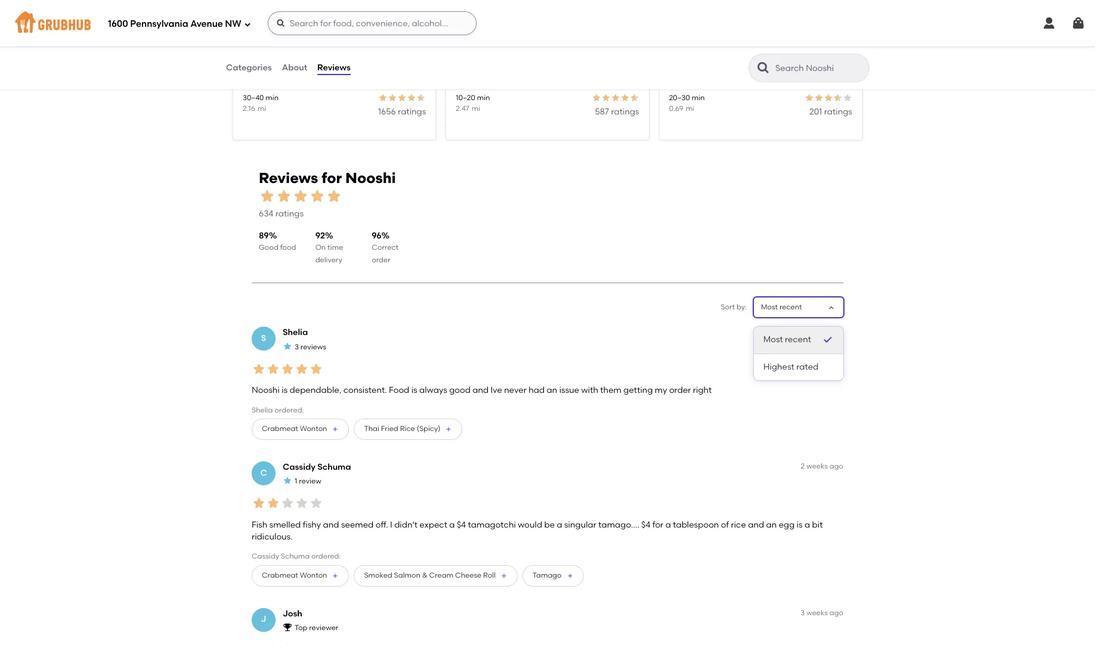 Task type: locate. For each thing, give the bounding box(es) containing it.
1 for 1 week ago
[[806, 328, 808, 336]]

crabmeat for is
[[262, 425, 298, 433]]

2 crabmeat from the top
[[262, 572, 298, 580]]

is right 'egg'
[[797, 520, 803, 530]]

min right 20–30
[[692, 94, 705, 102]]

ratings right 634
[[275, 209, 304, 219]]

a right be
[[557, 520, 562, 530]]

ratings right 1656
[[398, 107, 426, 117]]

and left 'ive'
[[473, 386, 489, 396]]

1 vertical spatial nooshi
[[252, 386, 280, 396]]

an
[[547, 386, 557, 396], [766, 520, 777, 530]]

is up the shelia ordered:
[[282, 386, 288, 396]]

0 vertical spatial for
[[322, 169, 342, 187]]

1 horizontal spatial mi
[[472, 104, 480, 113]]

0 vertical spatial cassidy
[[283, 462, 316, 472]]

1 horizontal spatial nooshi
[[345, 169, 396, 187]]

pennsylvania
[[130, 18, 188, 29]]

crabmeat wonton button for dependable,
[[252, 419, 349, 440]]

mi for 1656 ratings
[[258, 104, 266, 113]]

1 vertical spatial cassidy
[[252, 553, 279, 561]]

1 horizontal spatial 3
[[801, 609, 805, 617]]

0 horizontal spatial svg image
[[244, 21, 251, 28]]

a left tablespoon on the bottom of the page
[[666, 520, 671, 530]]

1 horizontal spatial is
[[411, 386, 417, 396]]

cassidy
[[283, 462, 316, 472], [252, 553, 279, 561]]

reviews inside button
[[317, 63, 351, 73]]

2.47
[[456, 104, 469, 113]]

main navigation navigation
[[0, 0, 1095, 47]]

ratings for 634 ratings
[[275, 209, 304, 219]]

2 horizontal spatial mi
[[686, 104, 695, 113]]

1 horizontal spatial cassidy
[[283, 462, 316, 472]]

plus icon image left thai
[[332, 426, 339, 433]]

j
[[261, 615, 266, 625]]

nw
[[225, 18, 241, 29]]

smoked
[[364, 572, 392, 580]]

2 horizontal spatial svg image
[[1072, 16, 1086, 30]]

most right by:
[[761, 303, 778, 311]]

cassidy  schuma ordered:
[[252, 553, 341, 561]]

ratings right 201
[[824, 107, 853, 117]]

never
[[504, 386, 527, 396]]

0 vertical spatial crabmeat wonton
[[262, 425, 327, 433]]

30–40
[[243, 94, 264, 102]]

3 reviews
[[295, 343, 326, 351]]

1 vertical spatial shelia
[[252, 406, 273, 414]]

plus icon image
[[332, 426, 339, 433], [445, 426, 453, 433], [332, 572, 339, 580], [501, 572, 508, 580], [567, 572, 574, 580]]

$4 right expect
[[457, 520, 466, 530]]

crabmeat down the cassidy  schuma ordered:
[[262, 572, 298, 580]]

0 horizontal spatial is
[[282, 386, 288, 396]]

10–20 min 2.47 mi
[[456, 94, 490, 113]]

american
[[260, 79, 294, 87]]

3
[[295, 343, 299, 351], [801, 609, 805, 617]]

svg image
[[1042, 16, 1057, 30], [1072, 16, 1086, 30], [244, 21, 251, 28]]

is inside fish smelled fishy and seemed off. i didn't expect a $4 tamagotchi would be a singular tamago.... $4 for a tablespoon of rice and an egg is a bit ridiculous.
[[797, 520, 803, 530]]

1 vertical spatial an
[[766, 520, 777, 530]]

2 crabmeat wonton button from the top
[[252, 565, 349, 587]]

food
[[280, 244, 296, 252]]

plus icon image right the roll
[[501, 572, 508, 580]]

min inside 30–40 min 2.16 mi
[[266, 94, 279, 102]]

3 ago from the top
[[830, 609, 844, 617]]

min inside 20–30 min 0.69 mi
[[692, 94, 705, 102]]

1 vertical spatial crabmeat wonton
[[262, 572, 327, 580]]

crabmeat wonton button
[[252, 419, 349, 440], [252, 565, 349, 587]]

1 min from the left
[[266, 94, 279, 102]]

mi right 2.16
[[258, 104, 266, 113]]

thai
[[364, 425, 379, 433]]

0 vertical spatial crabmeat
[[262, 425, 298, 433]]

min for 1656 ratings
[[266, 94, 279, 102]]

smoked salmon & cream cheese roll button
[[354, 565, 518, 587]]

0 horizontal spatial 1
[[295, 478, 297, 486]]

time
[[328, 244, 343, 252]]

schuma up review
[[318, 462, 351, 472]]

2 weeks from the top
[[807, 609, 828, 617]]

0 horizontal spatial cassidy
[[252, 553, 279, 561]]

2 vertical spatial ago
[[830, 609, 844, 617]]

fishy
[[303, 520, 321, 530]]

1 crabmeat wonton button from the top
[[252, 419, 349, 440]]

0 horizontal spatial ordered:
[[275, 406, 304, 414]]

2 horizontal spatial is
[[797, 520, 803, 530]]

fish smelled fishy and seemed off. i didn't expect a $4 tamagotchi would be a singular tamago.... $4 for a tablespoon of rice and an egg is a bit ridiculous.
[[252, 520, 823, 542]]

ihop logo image
[[233, 0, 436, 74]]

ratings for 201 ratings
[[824, 107, 853, 117]]

0 horizontal spatial min
[[266, 94, 279, 102]]

nooshi up the shelia ordered:
[[252, 386, 280, 396]]

shelia for shelia ordered:
[[252, 406, 273, 414]]

ratings for 587 ratings
[[611, 107, 639, 117]]

1 vertical spatial reviews
[[259, 169, 318, 187]]

cassidy down the ridiculous.
[[252, 553, 279, 561]]

1 vertical spatial ago
[[830, 462, 844, 471]]

good
[[259, 244, 278, 252]]

2 min from the left
[[477, 94, 490, 102]]

2 horizontal spatial and
[[748, 520, 764, 530]]

1 left "week"
[[806, 328, 808, 336]]

and right fishy
[[323, 520, 339, 530]]

crabmeat for smelled
[[262, 572, 298, 580]]

rice
[[400, 425, 415, 433]]

most
[[761, 303, 778, 311], [764, 335, 783, 345]]

plus icon image right (spicy)
[[445, 426, 453, 433]]

is right food
[[411, 386, 417, 396]]

1 horizontal spatial schuma
[[318, 462, 351, 472]]

0 horizontal spatial 3
[[295, 343, 299, 351]]

min right 10–20
[[477, 94, 490, 102]]

1 vertical spatial crabmeat
[[262, 572, 298, 580]]

1 vertical spatial recent
[[785, 335, 811, 345]]

most recent
[[761, 303, 802, 311], [764, 335, 811, 345]]

wonton down the cassidy  schuma ordered:
[[300, 572, 327, 580]]

201 ratings
[[810, 107, 853, 117]]

mi inside 10–20 min 2.47 mi
[[472, 104, 480, 113]]

1 left review
[[295, 478, 297, 486]]

plus icon image inside smoked salmon & cream cheese roll button
[[501, 572, 508, 580]]

and
[[473, 386, 489, 396], [323, 520, 339, 530], [748, 520, 764, 530]]

ratings right 587 in the right of the page
[[611, 107, 639, 117]]

1 crabmeat wonton from the top
[[262, 425, 327, 433]]

wonton for fishy
[[300, 572, 327, 580]]

1 vertical spatial wonton
[[300, 572, 327, 580]]

0 vertical spatial recent
[[780, 303, 802, 311]]

roll
[[483, 572, 496, 580]]

min
[[266, 94, 279, 102], [477, 94, 490, 102], [692, 94, 705, 102]]

1 ago from the top
[[830, 328, 844, 336]]

schuma down the ridiculous.
[[281, 553, 310, 561]]

an left 'egg'
[[766, 520, 777, 530]]

be
[[544, 520, 555, 530]]

ihop american
[[243, 63, 294, 87]]

bit
[[812, 520, 823, 530]]

1 vertical spatial most
[[764, 335, 783, 345]]

634
[[259, 209, 273, 219]]

1 review
[[295, 478, 321, 486]]

0 vertical spatial wonton
[[300, 425, 327, 433]]

would
[[518, 520, 542, 530]]

0 vertical spatial schuma
[[318, 462, 351, 472]]

3 mi from the left
[[686, 104, 695, 113]]

1 vertical spatial schuma
[[281, 553, 310, 561]]

0 vertical spatial crabmeat wonton button
[[252, 419, 349, 440]]

3 min from the left
[[692, 94, 705, 102]]

1 horizontal spatial for
[[653, 520, 664, 530]]

2 mi from the left
[[472, 104, 480, 113]]

a left bit
[[805, 520, 810, 530]]

0 vertical spatial order
[[372, 256, 391, 264]]

1 horizontal spatial min
[[477, 94, 490, 102]]

1 horizontal spatial order
[[669, 386, 691, 396]]

min down the american
[[266, 94, 279, 102]]

schuma
[[318, 462, 351, 472], [281, 553, 310, 561]]

crabmeat
[[262, 425, 298, 433], [262, 572, 298, 580]]

crabmeat down the shelia ordered:
[[262, 425, 298, 433]]

0 horizontal spatial order
[[372, 256, 391, 264]]

0 vertical spatial reviews
[[317, 63, 351, 73]]

2 ago from the top
[[830, 462, 844, 471]]

1 horizontal spatial ordered:
[[311, 553, 341, 561]]

1 a from the left
[[449, 520, 455, 530]]

a
[[449, 520, 455, 530], [557, 520, 562, 530], [666, 520, 671, 530], [805, 520, 810, 530]]

order
[[372, 256, 391, 264], [669, 386, 691, 396]]

2 wonton from the top
[[300, 572, 327, 580]]

wonton up cassidy  schuma
[[300, 425, 327, 433]]

cassidy up the 1 review
[[283, 462, 316, 472]]

most up highest
[[764, 335, 783, 345]]

tamago
[[533, 572, 562, 580]]

cheese
[[455, 572, 482, 580]]

1 vertical spatial ordered:
[[311, 553, 341, 561]]

always
[[419, 386, 447, 396]]

order down correct
[[372, 256, 391, 264]]

1 vertical spatial for
[[653, 520, 664, 530]]

0 vertical spatial most
[[761, 303, 778, 311]]

0 horizontal spatial mi
[[258, 104, 266, 113]]

0 horizontal spatial schuma
[[281, 553, 310, 561]]

schuma for cassidy  schuma
[[318, 462, 351, 472]]

trophy icon image
[[283, 623, 292, 632]]

for up 92
[[322, 169, 342, 187]]

a right expect
[[449, 520, 455, 530]]

10–20
[[456, 94, 475, 102]]

$4 right tamago....
[[642, 520, 651, 530]]

1 horizontal spatial an
[[766, 520, 777, 530]]

highest
[[764, 362, 795, 372]]

i
[[390, 520, 392, 530]]

0 vertical spatial weeks
[[807, 462, 828, 471]]

recent up most recent option
[[780, 303, 802, 311]]

ordered: down fishy
[[311, 553, 341, 561]]

nooshi is dependable, consistent. food is always good and ive never had an issue with them getting my order right
[[252, 386, 712, 396]]

1 horizontal spatial 1
[[806, 328, 808, 336]]

0 vertical spatial ago
[[830, 328, 844, 336]]

crabmeat wonton down the shelia ordered:
[[262, 425, 327, 433]]

reviews right about
[[317, 63, 351, 73]]

1 vertical spatial most recent
[[764, 335, 811, 345]]

tamago....
[[599, 520, 640, 530]]

c
[[260, 468, 267, 478]]

2 crabmeat wonton from the top
[[262, 572, 327, 580]]

star icon image
[[378, 93, 388, 103], [388, 93, 398, 103], [398, 93, 407, 103], [407, 93, 417, 103], [417, 93, 426, 103], [417, 93, 426, 103], [592, 93, 601, 103], [601, 93, 611, 103], [611, 93, 620, 103], [620, 93, 630, 103], [630, 93, 639, 103], [630, 93, 639, 103], [805, 93, 814, 103], [814, 93, 824, 103], [824, 93, 833, 103], [833, 93, 843, 103], [833, 93, 843, 103], [843, 93, 853, 103], [259, 188, 276, 205], [276, 188, 292, 205], [292, 188, 309, 205], [309, 188, 326, 205], [326, 188, 342, 205], [283, 342, 292, 351], [252, 362, 266, 376], [266, 362, 280, 376], [280, 362, 295, 376], [295, 362, 309, 376], [309, 362, 323, 376], [283, 476, 292, 486], [252, 497, 266, 511], [266, 497, 280, 511], [280, 497, 295, 511], [295, 497, 309, 511], [309, 497, 323, 511], [252, 643, 266, 646], [266, 643, 280, 646], [280, 643, 295, 646], [295, 643, 309, 646], [309, 643, 323, 646]]

and right the rice
[[748, 520, 764, 530]]

most inside sort by: field
[[761, 303, 778, 311]]

weeks
[[807, 462, 828, 471], [807, 609, 828, 617]]

crabmeat wonton down the cassidy  schuma ordered:
[[262, 572, 327, 580]]

wonton
[[300, 425, 327, 433], [300, 572, 327, 580]]

Search Nooshi search field
[[774, 63, 866, 74]]

2 horizontal spatial min
[[692, 94, 705, 102]]

mi right '2.47'
[[472, 104, 480, 113]]

reviews for reviews
[[317, 63, 351, 73]]

mi for 201 ratings
[[686, 104, 695, 113]]

correct
[[372, 244, 399, 252]]

1 vertical spatial crabmeat wonton button
[[252, 565, 349, 587]]

caret down icon image
[[827, 303, 836, 312]]

search icon image
[[757, 61, 771, 75]]

for left tablespoon on the bottom of the page
[[653, 520, 664, 530]]

ratings for 1656 ratings
[[398, 107, 426, 117]]

1 mi from the left
[[258, 104, 266, 113]]

an right had
[[547, 386, 557, 396]]

0 horizontal spatial $4
[[457, 520, 466, 530]]

nooshi up 96
[[345, 169, 396, 187]]

expect
[[420, 520, 447, 530]]

ago for nooshi is dependable, consistent. food is always good and ive never had an issue with them getting my order right
[[830, 328, 844, 336]]

mi right 0.69
[[686, 104, 695, 113]]

wonton for dependable,
[[300, 425, 327, 433]]

for
[[322, 169, 342, 187], [653, 520, 664, 530]]

0 horizontal spatial shelia
[[252, 406, 273, 414]]

crabmeat wonton button down the shelia ordered:
[[252, 419, 349, 440]]

1 horizontal spatial and
[[473, 386, 489, 396]]

reviews up 634 ratings
[[259, 169, 318, 187]]

1 weeks from the top
[[807, 462, 828, 471]]

1 vertical spatial weeks
[[807, 609, 828, 617]]

mi inside 30–40 min 2.16 mi
[[258, 104, 266, 113]]

crabmeat wonton button down the cassidy  schuma ordered:
[[252, 565, 349, 587]]

plus icon image right tamago
[[567, 572, 574, 580]]

recent inside sort by: field
[[780, 303, 802, 311]]

min inside 10–20 min 2.47 mi
[[477, 94, 490, 102]]

shelia ordered:
[[252, 406, 304, 414]]

0 vertical spatial shelia
[[283, 328, 308, 338]]

reviews
[[317, 63, 351, 73], [259, 169, 318, 187]]

issue
[[559, 386, 579, 396]]

1 horizontal spatial $4
[[642, 520, 651, 530]]

an inside fish smelled fishy and seemed off. i didn't expect a $4 tamagotchi would be a singular tamago.... $4 for a tablespoon of rice and an egg is a bit ridiculous.
[[766, 520, 777, 530]]

for inside fish smelled fishy and seemed off. i didn't expect a $4 tamagotchi would be a singular tamago.... $4 for a tablespoon of rice and an egg is a bit ridiculous.
[[653, 520, 664, 530]]

food
[[389, 386, 409, 396]]

plus icon image inside tamago button
[[567, 572, 574, 580]]

0 horizontal spatial for
[[322, 169, 342, 187]]

my
[[655, 386, 667, 396]]

ratings
[[398, 107, 426, 117], [611, 107, 639, 117], [824, 107, 853, 117], [275, 209, 304, 219]]

most inside option
[[764, 335, 783, 345]]

most recent up most recent option
[[761, 303, 802, 311]]

order right my at the right bottom of page
[[669, 386, 691, 396]]

mi inside 20–30 min 0.69 mi
[[686, 104, 695, 113]]

recent up highest rated
[[785, 335, 811, 345]]

1 horizontal spatial shelia
[[283, 328, 308, 338]]

plus icon image inside the thai fried rice (spicy) button
[[445, 426, 453, 433]]

0 vertical spatial 3
[[295, 343, 299, 351]]

crabmeat wonton
[[262, 425, 327, 433], [262, 572, 327, 580]]

ordered: down dependable,
[[275, 406, 304, 414]]

1 vertical spatial 3
[[801, 609, 805, 617]]

1 wonton from the top
[[300, 425, 327, 433]]

1 vertical spatial 1
[[295, 478, 297, 486]]

1656 ratings
[[378, 107, 426, 117]]

0 vertical spatial 1
[[806, 328, 808, 336]]

most recent up highest rated
[[764, 335, 811, 345]]

1
[[806, 328, 808, 336], [295, 478, 297, 486]]

587 ratings
[[595, 107, 639, 117]]

1 crabmeat from the top
[[262, 425, 298, 433]]

0 vertical spatial most recent
[[761, 303, 802, 311]]

ive
[[491, 386, 502, 396]]

0 horizontal spatial an
[[547, 386, 557, 396]]

1 $4 from the left
[[457, 520, 466, 530]]



Task type: vqa. For each thing, say whether or not it's contained in the screenshot.
$15.59 in the 14 inch Pizza - Half Plain Half Pepperoni $15.59
no



Task type: describe. For each thing, give the bounding box(es) containing it.
highest rated
[[764, 362, 819, 372]]

check icon image
[[822, 334, 834, 346]]

587
[[595, 107, 609, 117]]

0 horizontal spatial nooshi
[[252, 386, 280, 396]]

&pizza (h street) logo image
[[446, 0, 649, 74]]

smoked salmon & cream cheese roll
[[364, 572, 496, 580]]

sort
[[721, 303, 735, 311]]

2 weeks ago
[[801, 462, 844, 471]]

svg image
[[276, 18, 286, 28]]

by:
[[737, 303, 747, 311]]

them
[[600, 386, 622, 396]]

2
[[801, 462, 805, 471]]

20–30
[[669, 94, 690, 102]]

reviews for nooshi
[[259, 169, 396, 187]]

review
[[299, 478, 321, 486]]

categories
[[226, 63, 272, 73]]

right
[[693, 386, 712, 396]]

thai fried rice (spicy) button
[[354, 419, 463, 440]]

20–30 min 0.69 mi
[[669, 94, 705, 113]]

1656
[[378, 107, 396, 117]]

0.69
[[669, 104, 684, 113]]

week
[[810, 328, 828, 336]]

1 for 1 review
[[295, 478, 297, 486]]

3 weeks ago
[[801, 609, 844, 617]]

thai fried rice (spicy)
[[364, 425, 441, 433]]

ago for fish smelled fishy and seemed off. i didn't expect a $4 tamagotchi would be a singular tamago.... $4 for a tablespoon of rice and an egg is a bit ridiculous.
[[830, 462, 844, 471]]

tablespoon
[[673, 520, 719, 530]]

weeks for josh
[[807, 609, 828, 617]]

order inside 96 correct order
[[372, 256, 391, 264]]

Sort by: field
[[761, 302, 802, 313]]

30–40 min 2.16 mi
[[243, 94, 279, 113]]

about
[[282, 63, 307, 73]]

of
[[721, 520, 729, 530]]

recent inside option
[[785, 335, 811, 345]]

schuma for cassidy  schuma ordered:
[[281, 553, 310, 561]]

89 good food
[[259, 231, 296, 252]]

0 vertical spatial an
[[547, 386, 557, 396]]

1 vertical spatial order
[[669, 386, 691, 396]]

p.f. chang's  logo image
[[660, 0, 862, 74]]

rice
[[731, 520, 746, 530]]

634 ratings
[[259, 209, 304, 219]]

min for 587 ratings
[[477, 94, 490, 102]]

92
[[315, 231, 325, 241]]

avenue
[[190, 18, 223, 29]]

3 a from the left
[[666, 520, 671, 530]]

2 $4 from the left
[[642, 520, 651, 530]]

0 vertical spatial nooshi
[[345, 169, 396, 187]]

shelia for shelia
[[283, 328, 308, 338]]

sort by:
[[721, 303, 747, 311]]

89
[[259, 231, 269, 241]]

1 week ago
[[806, 328, 844, 336]]

crabmeat wonton for smelled
[[262, 572, 327, 580]]

most recent inside option
[[764, 335, 811, 345]]

1600 pennsylvania avenue nw
[[108, 18, 241, 29]]

salmon
[[394, 572, 420, 580]]

reviews for reviews for nooshi
[[259, 169, 318, 187]]

3 for 3 weeks ago
[[801, 609, 805, 617]]

with
[[581, 386, 598, 396]]

plus icon image for tamago button
[[567, 572, 574, 580]]

mi for 587 ratings
[[472, 104, 480, 113]]

2 a from the left
[[557, 520, 562, 530]]

seemed
[[341, 520, 374, 530]]

weeks for cassidy  schuma
[[807, 462, 828, 471]]

singular
[[564, 520, 597, 530]]

cassidy for cassidy  schuma
[[283, 462, 316, 472]]

0 vertical spatial ordered:
[[275, 406, 304, 414]]

fried
[[381, 425, 398, 433]]

categories button
[[226, 47, 272, 89]]

1600
[[108, 18, 128, 29]]

top
[[295, 624, 307, 633]]

201
[[810, 107, 822, 117]]

josh
[[283, 609, 302, 619]]

1 horizontal spatial svg image
[[1042, 16, 1057, 30]]

fish
[[252, 520, 267, 530]]

didn't
[[394, 520, 418, 530]]

ihop link
[[243, 62, 426, 76]]

0 horizontal spatial and
[[323, 520, 339, 530]]

reviewer
[[309, 624, 338, 633]]

3 for 3 reviews
[[295, 343, 299, 351]]

smelled
[[269, 520, 301, 530]]

4 a from the left
[[805, 520, 810, 530]]

96 correct order
[[372, 231, 399, 264]]

min for 201 ratings
[[692, 94, 705, 102]]

plus icon image left smoked
[[332, 572, 339, 580]]

crabmeat wonton for is
[[262, 425, 327, 433]]

reviews button
[[317, 47, 351, 89]]

(spicy)
[[417, 425, 441, 433]]

2.16
[[243, 104, 255, 113]]

rated
[[797, 362, 819, 372]]

cassidy  schuma
[[283, 462, 351, 472]]

plus icon image for the thai fried rice (spicy) button
[[445, 426, 453, 433]]

&
[[422, 572, 428, 580]]

ihop
[[243, 63, 267, 74]]

cassidy for cassidy  schuma ordered:
[[252, 553, 279, 561]]

getting
[[624, 386, 653, 396]]

plus icon image for smoked salmon & cream cheese roll button on the bottom of page
[[501, 572, 508, 580]]

most recent option
[[754, 327, 844, 354]]

consistent.
[[343, 386, 387, 396]]

off.
[[376, 520, 388, 530]]

delivery
[[315, 256, 342, 264]]

on
[[315, 244, 326, 252]]

cream
[[429, 572, 454, 580]]

92 on time delivery
[[315, 231, 343, 264]]

Search for food, convenience, alcohol... search field
[[268, 11, 476, 35]]

crabmeat wonton button for fishy
[[252, 565, 349, 587]]

ridiculous.
[[252, 532, 293, 542]]

good
[[449, 386, 471, 396]]

tamagotchi
[[468, 520, 516, 530]]



